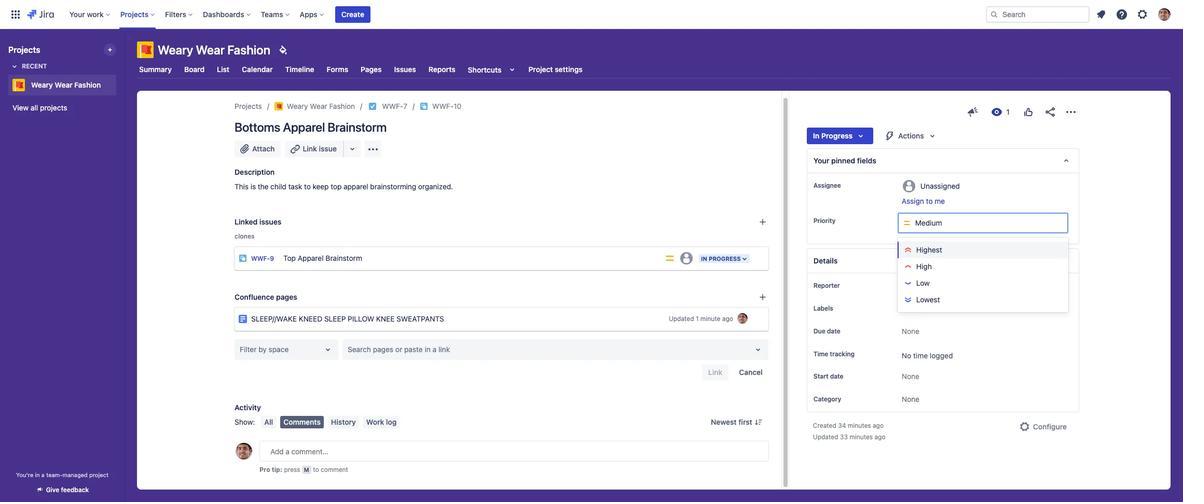 Task type: locate. For each thing, give the bounding box(es) containing it.
no
[[902, 351, 911, 360]]

open image
[[322, 344, 334, 356], [752, 344, 764, 356]]

brainstorm
[[328, 120, 387, 134], [326, 253, 362, 262]]

None text field
[[240, 345, 242, 355], [348, 345, 350, 355], [240, 345, 242, 355], [348, 345, 350, 355]]

in up your pinned fields
[[813, 131, 819, 140]]

sleep
[[838, 309, 859, 318], [324, 314, 346, 323]]

comments button
[[280, 416, 324, 429]]

pages right confluence
[[276, 293, 297, 301]]

to left me
[[926, 197, 933, 205]]

weary wear fashion
[[158, 43, 270, 57], [31, 80, 101, 89], [287, 102, 355, 111]]

in progress
[[813, 131, 853, 140], [701, 255, 741, 262]]

sleep//wake kneed sleep pillow knee sweatpants link
[[239, 309, 958, 330], [251, 314, 444, 323]]

wwf- right task image
[[382, 102, 403, 111]]

0 vertical spatial in
[[813, 131, 819, 140]]

1 horizontal spatial to
[[313, 466, 319, 474]]

in progress up pinned
[[813, 131, 853, 140]]

a left team-
[[41, 472, 45, 478]]

projects up recent
[[8, 45, 40, 54]]

knee up search pages or paste in a link
[[376, 314, 395, 323]]

0 horizontal spatial sleep
[[324, 314, 346, 323]]

view all projects link
[[8, 99, 116, 117]]

0 vertical spatial your
[[69, 10, 85, 18]]

1 horizontal spatial in progress button
[[807, 128, 873, 144]]

weary wear fashion link up view all projects link
[[8, 75, 112, 95]]

projects right work on the top
[[120, 10, 148, 18]]

open image for search pages or paste in a link
[[752, 344, 764, 356]]

projects link
[[235, 100, 262, 113]]

projects for the projects link
[[235, 102, 262, 111]]

link issue
[[303, 144, 337, 153]]

settings image
[[1136, 8, 1149, 20]]

1 vertical spatial pages
[[373, 345, 393, 354]]

sub task image
[[420, 102, 428, 111]]

wwf-9 link
[[251, 255, 274, 263]]

highest
[[916, 245, 942, 254]]

1 vertical spatial in progress button
[[698, 253, 751, 264]]

0 vertical spatial apparel
[[283, 120, 325, 134]]

search image
[[990, 10, 998, 18]]

1 horizontal spatial in
[[425, 345, 431, 354]]

menu bar
[[259, 416, 402, 429]]

assign
[[902, 197, 924, 205]]

0 vertical spatial weary
[[158, 43, 193, 57]]

top
[[331, 182, 342, 191]]

tracking
[[830, 350, 855, 358]]

dashboards button
[[200, 6, 255, 23]]

4 none from the top
[[902, 395, 920, 404]]

1 horizontal spatial open image
[[752, 344, 764, 356]]

work log
[[366, 418, 397, 427]]

open image up cancel
[[752, 344, 764, 356]]

0 horizontal spatial in
[[701, 255, 707, 262]]

or
[[395, 345, 402, 354]]

m
[[304, 466, 309, 473]]

filter
[[240, 345, 257, 354]]

weary up board
[[158, 43, 193, 57]]

wwf- for 10
[[432, 102, 454, 111]]

1 horizontal spatial fashion
[[227, 43, 270, 57]]

2 horizontal spatial wwf-
[[432, 102, 454, 111]]

first
[[739, 418, 752, 427]]

wwf- for 9
[[251, 255, 270, 263]]

2 none from the top
[[902, 327, 920, 336]]

link
[[303, 144, 317, 153]]

0 vertical spatial brainstorm
[[328, 120, 387, 134]]

wwf- for 7
[[382, 102, 403, 111]]

2 horizontal spatial to
[[926, 197, 933, 205]]

1 horizontal spatial progress
[[821, 131, 853, 140]]

wear up view all projects link
[[55, 80, 72, 89]]

a left link at the left
[[433, 345, 437, 354]]

2 horizontal spatial wear
[[310, 102, 327, 111]]

you're in a team-managed project
[[16, 472, 108, 478]]

brainstorm for top apparel brainstorm
[[326, 253, 362, 262]]

sweatpants up 'paste'
[[396, 314, 444, 323]]

activity
[[235, 403, 261, 412]]

0 horizontal spatial open image
[[322, 344, 334, 356]]

priority: medium image
[[665, 253, 675, 264]]

1 vertical spatial in
[[701, 255, 707, 262]]

1 vertical spatial to
[[926, 197, 933, 205]]

history
[[331, 418, 356, 427]]

fashion left task image
[[329, 102, 355, 111]]

ago
[[873, 422, 884, 430], [875, 433, 886, 441]]

to right 'task'
[[304, 182, 311, 191]]

your
[[69, 10, 85, 18], [814, 156, 829, 165]]

actions image
[[1065, 106, 1077, 118]]

1 horizontal spatial in progress
[[813, 131, 853, 140]]

your left work on the top
[[69, 10, 85, 18]]

0 horizontal spatial pages
[[276, 293, 297, 301]]

1 vertical spatial wear
[[55, 80, 72, 89]]

0 vertical spatial weary wear fashion link
[[8, 75, 112, 95]]

managed
[[63, 472, 88, 478]]

tab list
[[131, 60, 1177, 79]]

clones
[[235, 232, 255, 240]]

create button
[[335, 6, 370, 23]]

date left due date pin to top image
[[827, 327, 840, 335]]

feedback
[[61, 486, 89, 494]]

1 vertical spatial your
[[814, 156, 829, 165]]

projects up bottoms
[[235, 102, 262, 111]]

2 open image from the left
[[752, 344, 764, 356]]

1 vertical spatial weary wear fashion link
[[274, 100, 355, 113]]

wwf- right "issue type: sub-task" image at the left of the page
[[251, 255, 270, 263]]

1 horizontal spatial sleep//wake
[[764, 309, 810, 318]]

configure link
[[1012, 419, 1073, 436]]

apparel right top
[[298, 253, 324, 262]]

1 vertical spatial date
[[830, 373, 844, 381]]

due date
[[814, 327, 840, 335]]

date right 'start'
[[830, 373, 844, 381]]

newest first image
[[754, 418, 763, 427]]

actions button
[[877, 128, 945, 144]]

7
[[403, 102, 407, 111]]

all button
[[261, 416, 276, 429]]

minutes right 33
[[850, 433, 873, 441]]

2 vertical spatial projects
[[235, 102, 262, 111]]

banner
[[0, 0, 1183, 29]]

1 vertical spatial in progress
[[701, 255, 741, 262]]

weary wear fashion up the "list"
[[158, 43, 270, 57]]

0 horizontal spatial fashion
[[74, 80, 101, 89]]

1 horizontal spatial projects
[[120, 10, 148, 18]]

0 vertical spatial projects
[[120, 10, 148, 18]]

2 vertical spatial weary wear fashion
[[287, 102, 355, 111]]

1 vertical spatial weary wear fashion
[[31, 80, 101, 89]]

1 horizontal spatial your
[[814, 156, 829, 165]]

1 vertical spatial projects
[[8, 45, 40, 54]]

0 vertical spatial in progress
[[813, 131, 853, 140]]

profile image of james peterson image
[[236, 443, 252, 460]]

weary down recent
[[31, 80, 53, 89]]

2 horizontal spatial projects
[[235, 102, 262, 111]]

projects inside "dropdown button"
[[120, 10, 148, 18]]

menu bar containing all
[[259, 416, 402, 429]]

is
[[250, 182, 256, 191]]

0 vertical spatial date
[[827, 327, 840, 335]]

brainstorming
[[370, 182, 416, 191]]

2 horizontal spatial fashion
[[329, 102, 355, 111]]

actions
[[898, 131, 924, 140]]

1 vertical spatial in
[[35, 472, 40, 478]]

time tracking
[[814, 350, 855, 358]]

0 horizontal spatial weary
[[31, 80, 53, 89]]

0 vertical spatial in
[[425, 345, 431, 354]]

priority
[[814, 217, 836, 225]]

fashion up 'calendar'
[[227, 43, 270, 57]]

none
[[902, 304, 920, 313], [902, 327, 920, 336], [902, 372, 920, 381], [902, 395, 920, 404]]

weary right weary wear fashion image
[[287, 102, 308, 111]]

pillow right labels pin to top image
[[861, 309, 888, 318]]

created 34 minutes ago updated 33 minutes ago
[[813, 422, 886, 441]]

0 horizontal spatial a
[[41, 472, 45, 478]]

0 vertical spatial fashion
[[227, 43, 270, 57]]

top
[[283, 253, 296, 262]]

2 vertical spatial weary
[[287, 102, 308, 111]]

projects
[[40, 103, 67, 112]]

link
[[438, 345, 450, 354]]

pillow up search
[[348, 314, 374, 323]]

weary wear fashion image
[[274, 102, 283, 111]]

your inside popup button
[[69, 10, 85, 18]]

0 vertical spatial wear
[[196, 43, 225, 57]]

assignee
[[814, 182, 841, 189]]

sweatpants
[[910, 309, 958, 318], [396, 314, 444, 323]]

in right the you're
[[35, 472, 40, 478]]

ago right 34 at the right
[[873, 422, 884, 430]]

list link
[[215, 60, 232, 79]]

sleep//wake kneed sleep pillow knee sweatpants up search
[[251, 314, 444, 323]]

jira image
[[27, 8, 54, 20], [27, 8, 54, 20]]

high
[[916, 262, 932, 271]]

your for your work
[[69, 10, 85, 18]]

weary wear fashion up bottoms apparel brainstorm
[[287, 102, 355, 111]]

all
[[31, 103, 38, 112]]

apparel up link
[[283, 120, 325, 134]]

sleep//wake
[[764, 309, 810, 318], [251, 314, 297, 323]]

help image
[[1116, 8, 1128, 20]]

1 vertical spatial progress
[[709, 255, 741, 262]]

filter by space
[[240, 345, 289, 354]]

0 vertical spatial weary wear fashion
[[158, 43, 270, 57]]

your left pinned
[[814, 156, 829, 165]]

0 vertical spatial pages
[[276, 293, 297, 301]]

search
[[348, 345, 371, 354]]

project
[[528, 65, 553, 74]]

weary wear fashion link up bottoms apparel brainstorm
[[274, 100, 355, 113]]

knee
[[890, 309, 908, 318], [376, 314, 395, 323]]

fashion left add to starred icon
[[74, 80, 101, 89]]

pages for confluence
[[276, 293, 297, 301]]

link a confluence page image
[[759, 293, 767, 301]]

james peterson image
[[737, 313, 748, 324]]

open image left search
[[322, 344, 334, 356]]

0 horizontal spatial in
[[35, 472, 40, 478]]

1 vertical spatial minutes
[[850, 433, 873, 441]]

description
[[235, 168, 275, 176]]

in
[[425, 345, 431, 354], [35, 472, 40, 478]]

sweatpants down lowest on the bottom right of page
[[910, 309, 958, 318]]

0 horizontal spatial projects
[[8, 45, 40, 54]]

1 horizontal spatial weary
[[158, 43, 193, 57]]

labels pin to top image
[[835, 305, 844, 313]]

due
[[814, 327, 825, 335]]

wwf-
[[382, 102, 403, 111], [432, 102, 454, 111], [251, 255, 270, 263]]

in progress right priority: medium image
[[701, 255, 741, 262]]

summary link
[[137, 60, 174, 79]]

none for due date
[[902, 327, 920, 336]]

weary
[[158, 43, 193, 57], [31, 80, 53, 89], [287, 102, 308, 111]]

sleep//wake down confluence pages
[[251, 314, 297, 323]]

in right 'paste'
[[425, 345, 431, 354]]

0 horizontal spatial wwf-
[[251, 255, 270, 263]]

1 horizontal spatial pages
[[373, 345, 393, 354]]

0 vertical spatial in progress button
[[807, 128, 873, 144]]

board
[[184, 65, 205, 74]]

knee up no
[[890, 309, 908, 318]]

wear
[[196, 43, 225, 57], [55, 80, 72, 89], [310, 102, 327, 111]]

0 vertical spatial a
[[433, 345, 437, 354]]

copy link to issue image
[[459, 102, 468, 110]]

sleep//wake down link a confluence page 'icon'
[[764, 309, 810, 318]]

2 vertical spatial to
[[313, 466, 319, 474]]

teams button
[[258, 6, 294, 23]]

weary wear fashion up view all projects link
[[31, 80, 101, 89]]

task image
[[369, 102, 377, 111]]

0 horizontal spatial to
[[304, 182, 311, 191]]

1 horizontal spatial wear
[[196, 43, 225, 57]]

no time logged
[[902, 351, 953, 360]]

issue type: sub-task image
[[239, 254, 247, 263]]

projects for the projects "dropdown button"
[[120, 10, 148, 18]]

1 vertical spatial apparel
[[298, 253, 324, 262]]

ago right 33
[[875, 433, 886, 441]]

list
[[217, 65, 229, 74]]

details
[[814, 256, 838, 265]]

1 vertical spatial brainstorm
[[326, 253, 362, 262]]

pages left or at the bottom
[[373, 345, 393, 354]]

0 horizontal spatial sleep//wake kneed sleep pillow knee sweatpants
[[251, 314, 444, 323]]

appswitcher icon image
[[9, 8, 22, 20]]

in right priority: medium image
[[701, 255, 707, 262]]

start date
[[814, 373, 844, 381]]

2 horizontal spatial weary
[[287, 102, 308, 111]]

to right m
[[313, 466, 319, 474]]

0 horizontal spatial weary wear fashion link
[[8, 75, 112, 95]]

child
[[270, 182, 286, 191]]

sleep//wake kneed sleep pillow knee sweatpants up due date pin to top image
[[764, 309, 958, 318]]

0 vertical spatial ago
[[873, 422, 884, 430]]

configure
[[1033, 423, 1067, 431]]

0 horizontal spatial your
[[69, 10, 85, 18]]

wwf- right 'sub task' icon
[[432, 102, 454, 111]]

1 none from the top
[[902, 304, 920, 313]]

minutes right 34 at the right
[[848, 422, 871, 430]]

wwf-7
[[382, 102, 407, 111]]

wear up bottoms apparel brainstorm
[[310, 102, 327, 111]]

attach
[[252, 144, 275, 153]]

labels
[[814, 305, 833, 312]]

calendar link
[[240, 60, 275, 79]]

1 open image from the left
[[322, 344, 334, 356]]

1 vertical spatial ago
[[875, 433, 886, 441]]

wear up the "list"
[[196, 43, 225, 57]]

summary
[[139, 65, 172, 74]]

issues
[[259, 217, 281, 226]]



Task type: describe. For each thing, give the bounding box(es) containing it.
assignee unpin image
[[843, 182, 851, 190]]

tip:
[[272, 466, 282, 474]]

1 horizontal spatial weary wear fashion
[[158, 43, 270, 57]]

your for your pinned fields
[[814, 156, 829, 165]]

category
[[814, 396, 841, 403]]

assign to me
[[902, 197, 945, 205]]

0 horizontal spatial in progress button
[[698, 253, 751, 264]]

paste
[[404, 345, 423, 354]]

1 horizontal spatial sleep
[[838, 309, 859, 318]]

shortcuts
[[468, 65, 502, 74]]

your pinned fields element
[[807, 148, 1079, 173]]

1 horizontal spatial pillow
[[861, 309, 888, 318]]

newest first button
[[705, 416, 769, 429]]

updated
[[813, 433, 838, 441]]

your profile and settings image
[[1158, 8, 1171, 20]]

issues link
[[392, 60, 418, 79]]

newest
[[711, 418, 737, 427]]

dashboards
[[203, 10, 244, 18]]

keep
[[313, 182, 329, 191]]

cancel button
[[733, 364, 769, 381]]

your work
[[69, 10, 104, 18]]

1 vertical spatial weary
[[31, 80, 53, 89]]

link web pages and more image
[[346, 143, 359, 155]]

forms
[[327, 65, 348, 74]]

top apparel brainstorm link
[[279, 248, 661, 269]]

0 horizontal spatial wear
[[55, 80, 72, 89]]

filters button
[[162, 6, 197, 23]]

reports
[[428, 65, 455, 74]]

apparel for top
[[298, 253, 324, 262]]

give feedback
[[46, 486, 89, 494]]

confluence pages
[[235, 293, 297, 301]]

0 horizontal spatial progress
[[709, 255, 741, 262]]

issues
[[394, 65, 416, 74]]

history button
[[328, 416, 359, 429]]

2 vertical spatial fashion
[[329, 102, 355, 111]]

0 horizontal spatial weary wear fashion
[[31, 80, 101, 89]]

1 horizontal spatial knee
[[890, 309, 908, 318]]

10
[[454, 102, 461, 111]]

add app image
[[367, 143, 379, 155]]

work
[[87, 10, 104, 18]]

lowest
[[916, 295, 940, 304]]

notifications image
[[1095, 8, 1107, 20]]

0 horizontal spatial pillow
[[348, 314, 374, 323]]

filters
[[165, 10, 186, 18]]

tab list containing summary
[[131, 60, 1177, 79]]

linked
[[235, 217, 258, 226]]

pages for search
[[373, 345, 393, 354]]

wwf-10 link
[[432, 100, 461, 113]]

the
[[258, 182, 269, 191]]

view all projects
[[12, 103, 67, 112]]

give feedback image
[[967, 106, 979, 118]]

team-
[[46, 472, 63, 478]]

attach button
[[235, 141, 281, 157]]

your pinned fields
[[814, 156, 876, 165]]

comments
[[283, 418, 321, 427]]

Add a comment… field
[[259, 441, 769, 462]]

banner containing your work
[[0, 0, 1183, 29]]

add to starred image
[[113, 79, 126, 91]]

space
[[269, 345, 289, 354]]

due date pin to top image
[[843, 327, 851, 336]]

project settings link
[[526, 60, 585, 79]]

give
[[46, 486, 59, 494]]

to inside button
[[926, 197, 933, 205]]

none for category
[[902, 395, 920, 404]]

bottoms apparel brainstorm
[[235, 120, 387, 134]]

0 horizontal spatial kneed
[[299, 314, 322, 323]]

recent
[[22, 62, 47, 70]]

wwf-10
[[432, 102, 461, 111]]

details element
[[807, 249, 1079, 273]]

sidebar navigation image
[[113, 42, 136, 62]]

Search field
[[986, 6, 1090, 23]]

give feedback button
[[29, 482, 95, 499]]

1 horizontal spatial a
[[433, 345, 437, 354]]

medium
[[915, 218, 942, 227]]

apparel for bottoms
[[283, 120, 325, 134]]

0 vertical spatial to
[[304, 182, 311, 191]]

1 vertical spatial a
[[41, 472, 45, 478]]

set background color image
[[277, 44, 289, 56]]

work log button
[[363, 416, 400, 429]]

linked issues
[[235, 217, 281, 226]]

pro tip: press m to comment
[[259, 466, 348, 474]]

reports link
[[426, 60, 458, 79]]

share image
[[1044, 106, 1056, 118]]

2 horizontal spatial weary wear fashion
[[287, 102, 355, 111]]

date for due date
[[827, 327, 840, 335]]

press
[[284, 466, 300, 474]]

view
[[12, 103, 29, 112]]

teams
[[261, 10, 283, 18]]

this
[[235, 182, 249, 191]]

fields
[[857, 156, 876, 165]]

1 horizontal spatial weary wear fashion link
[[274, 100, 355, 113]]

project
[[89, 472, 108, 478]]

none for labels
[[902, 304, 920, 313]]

1 horizontal spatial in
[[813, 131, 819, 140]]

0 horizontal spatial sweatpants
[[396, 314, 444, 323]]

link an issue image
[[759, 218, 767, 226]]

1 horizontal spatial sweatpants
[[910, 309, 958, 318]]

create
[[341, 10, 364, 18]]

log
[[386, 418, 397, 427]]

0 vertical spatial progress
[[821, 131, 853, 140]]

0 horizontal spatial in progress
[[701, 255, 741, 262]]

top apparel brainstorm
[[283, 253, 362, 262]]

create project image
[[106, 46, 114, 54]]

wwf-9
[[251, 255, 274, 263]]

project settings
[[528, 65, 583, 74]]

date for start date
[[830, 373, 844, 381]]

task
[[288, 182, 302, 191]]

vote options: no one has voted for this issue yet. image
[[1022, 106, 1035, 118]]

search pages or paste in a link
[[348, 345, 450, 354]]

1 horizontal spatial sleep//wake kneed sleep pillow knee sweatpants
[[764, 309, 958, 318]]

0 vertical spatial minutes
[[848, 422, 871, 430]]

0 horizontal spatial knee
[[376, 314, 395, 323]]

start
[[814, 373, 828, 381]]

brainstorm for bottoms apparel brainstorm
[[328, 120, 387, 134]]

reporter
[[814, 282, 840, 290]]

34
[[838, 422, 846, 430]]

pages
[[361, 65, 382, 74]]

confluence
[[235, 293, 274, 301]]

9
[[270, 255, 274, 263]]

projects button
[[117, 6, 159, 23]]

open image for filter by space
[[322, 344, 334, 356]]

primary element
[[6, 0, 986, 29]]

3 none from the top
[[902, 372, 920, 381]]

2 vertical spatial wear
[[310, 102, 327, 111]]

1 horizontal spatial kneed
[[812, 309, 836, 318]]

time
[[814, 350, 828, 358]]

collapse recent projects image
[[8, 60, 21, 73]]

0 horizontal spatial sleep//wake
[[251, 314, 297, 323]]

apps button
[[297, 6, 328, 23]]

shortcuts button
[[466, 60, 520, 79]]

1 vertical spatial fashion
[[74, 80, 101, 89]]



Task type: vqa. For each thing, say whether or not it's contained in the screenshot.
right "KNEE"
yes



